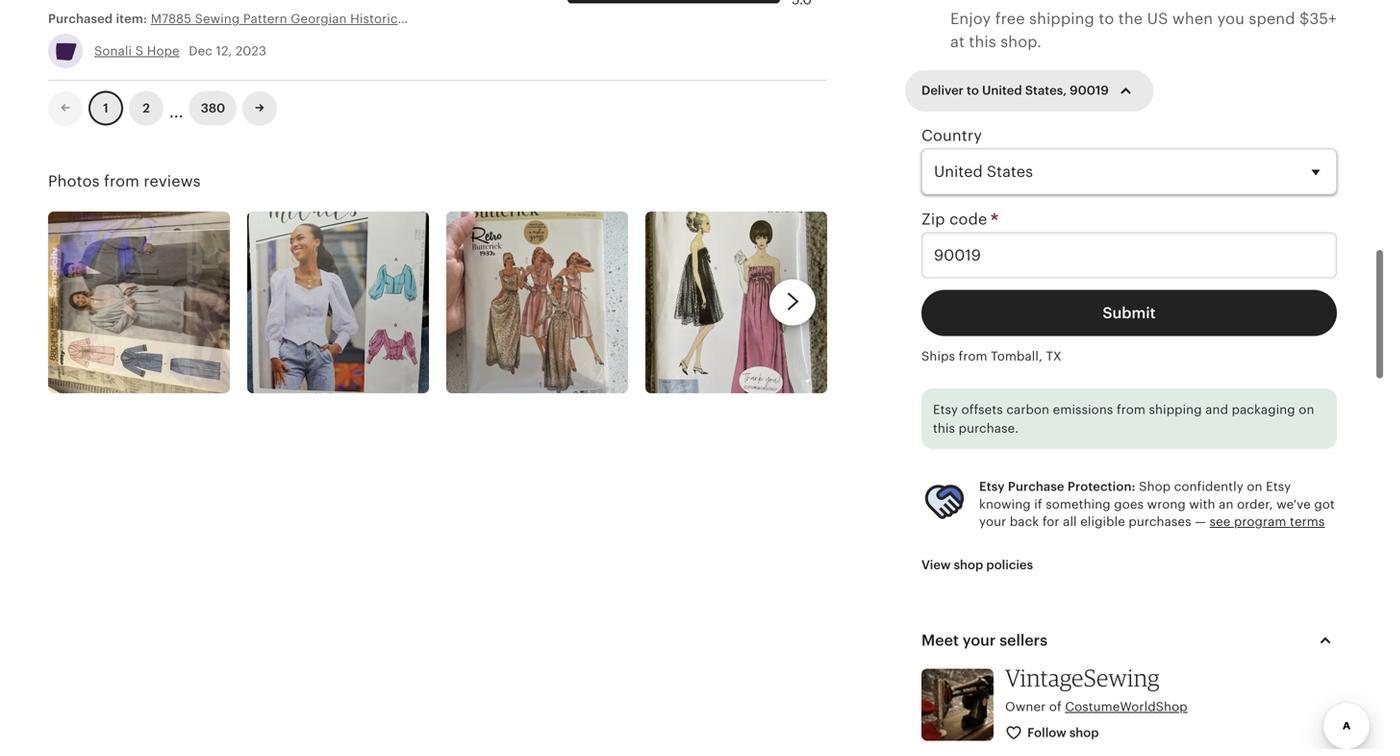 Task type: describe. For each thing, give the bounding box(es) containing it.
on inside shop confidently on etsy knowing if something goes wrong with an order, we've got your back for all eligible purchases —
[[1247, 480, 1263, 494]]

zip
[[922, 211, 946, 228]]

order,
[[1237, 497, 1274, 512]]

shop confidently on etsy knowing if something goes wrong with an order, we've got your back for all eligible purchases —
[[980, 480, 1335, 529]]

free
[[996, 10, 1025, 27]]

see
[[1210, 515, 1231, 529]]

—
[[1195, 515, 1207, 529]]

hope
[[147, 44, 180, 58]]

see program terms link
[[1210, 515, 1325, 529]]

sellers
[[1000, 632, 1048, 649]]

to inside deliver to united states, 90019 dropdown button
[[967, 83, 979, 98]]

2 link
[[129, 91, 164, 126]]

380
[[201, 101, 225, 116]]

from for tomball,
[[959, 349, 988, 364]]

this inside enjoy free shipping to the us when you spend $35+ at this shop.
[[969, 33, 997, 50]]

view shop policies button
[[907, 548, 1048, 583]]

your inside shop confidently on etsy knowing if something goes wrong with an order, we've got your back for all eligible purchases —
[[980, 515, 1007, 529]]

and
[[1206, 403, 1229, 417]]

reviews
[[144, 173, 201, 190]]

eligible
[[1081, 515, 1126, 529]]

sonali
[[94, 44, 132, 58]]

united
[[982, 83, 1022, 98]]

policies
[[987, 558, 1033, 573]]

to inside enjoy free shipping to the us when you spend $35+ at this shop.
[[1099, 10, 1115, 27]]

Zip code text field
[[922, 233, 1337, 279]]

380 link
[[189, 91, 237, 126]]

this inside etsy offsets carbon emissions from shipping and packaging on this purchase.
[[933, 421, 956, 436]]

sonali s hope dec 12, 2023
[[94, 44, 267, 58]]

got
[[1315, 497, 1335, 512]]

for
[[1043, 515, 1060, 529]]

when
[[1173, 10, 1214, 27]]

shop for view
[[954, 558, 984, 573]]

program
[[1234, 515, 1287, 529]]

etsy inside shop confidently on etsy knowing if something goes wrong with an order, we've got your back for all eligible purchases —
[[1266, 480, 1292, 494]]

emissions
[[1053, 403, 1114, 417]]

submit button
[[922, 290, 1337, 336]]

meet
[[922, 632, 959, 649]]

1
[[103, 101, 108, 116]]

deliver to united states, 90019 button
[[907, 71, 1152, 111]]

ships
[[922, 349, 955, 364]]

ships from tomball, tx
[[922, 349, 1062, 364]]

carbon
[[1007, 403, 1050, 417]]

submit
[[1103, 305, 1156, 322]]

$35+
[[1300, 10, 1337, 27]]

sonali s hope link
[[94, 44, 180, 58]]

purchased item:
[[48, 12, 151, 26]]

an
[[1219, 497, 1234, 512]]

2023
[[236, 44, 267, 58]]

view
[[922, 558, 951, 573]]

owner
[[1005, 700, 1046, 714]]

costumeworldshop
[[1065, 700, 1188, 714]]

shipping inside etsy offsets carbon emissions from shipping and packaging on this purchase.
[[1149, 403, 1202, 417]]

your inside dropdown button
[[963, 632, 996, 649]]

with
[[1190, 497, 1216, 512]]

2
[[143, 101, 150, 116]]

vintagesewing owner of costumeworldshop
[[1005, 664, 1188, 714]]

offsets
[[962, 403, 1003, 417]]

follow shop button
[[991, 716, 1116, 750]]

protection:
[[1068, 480, 1136, 494]]

…
[[169, 94, 184, 123]]

the
[[1119, 10, 1143, 27]]

confidently
[[1175, 480, 1244, 494]]

follow
[[1028, 726, 1067, 740]]

item:
[[116, 12, 147, 26]]

of
[[1050, 700, 1062, 714]]

states,
[[1025, 83, 1067, 98]]



Task type: locate. For each thing, give the bounding box(es) containing it.
photos
[[48, 173, 100, 190]]

0 vertical spatial shipping
[[1030, 10, 1095, 27]]

this right at
[[969, 33, 997, 50]]

vintagesewing
[[1005, 664, 1160, 692]]

1 horizontal spatial from
[[959, 349, 988, 364]]

etsy up we've
[[1266, 480, 1292, 494]]

0 horizontal spatial on
[[1247, 480, 1263, 494]]

12,
[[216, 44, 232, 58]]

0 horizontal spatial shop
[[954, 558, 984, 573]]

meet your sellers button
[[904, 618, 1355, 664]]

0 vertical spatial to
[[1099, 10, 1115, 27]]

0 vertical spatial from
[[104, 173, 140, 190]]

90019
[[1070, 83, 1109, 98]]

purchase
[[1008, 480, 1065, 494]]

on up order,
[[1247, 480, 1263, 494]]

vintagesewing image
[[922, 669, 994, 741]]

0 horizontal spatial this
[[933, 421, 956, 436]]

knowing
[[980, 497, 1031, 512]]

from right emissions at the bottom right
[[1117, 403, 1146, 417]]

tx
[[1046, 349, 1062, 364]]

1 horizontal spatial to
[[1099, 10, 1115, 27]]

purchase.
[[959, 421, 1019, 436]]

follow shop
[[1028, 726, 1099, 740]]

terms
[[1290, 515, 1325, 529]]

1 vertical spatial this
[[933, 421, 956, 436]]

etsy up knowing
[[980, 480, 1005, 494]]

0 horizontal spatial shipping
[[1030, 10, 1095, 27]]

shipping
[[1030, 10, 1095, 27], [1149, 403, 1202, 417]]

on inside etsy offsets carbon emissions from shipping and packaging on this purchase.
[[1299, 403, 1315, 417]]

1 link
[[89, 91, 123, 126]]

etsy left offsets
[[933, 403, 958, 417]]

2 horizontal spatial etsy
[[1266, 480, 1292, 494]]

etsy for etsy offsets carbon emissions from shipping and packaging on this purchase.
[[933, 403, 958, 417]]

s
[[135, 44, 143, 58]]

etsy for etsy purchase protection:
[[980, 480, 1005, 494]]

all
[[1063, 515, 1077, 529]]

from
[[104, 173, 140, 190], [959, 349, 988, 364], [1117, 403, 1146, 417]]

see program terms
[[1210, 515, 1325, 529]]

your down knowing
[[980, 515, 1007, 529]]

etsy purchase protection:
[[980, 480, 1136, 494]]

etsy
[[933, 403, 958, 417], [980, 480, 1005, 494], [1266, 480, 1292, 494]]

purchases
[[1129, 515, 1192, 529]]

0 horizontal spatial etsy
[[933, 403, 958, 417]]

deliver to united states, 90019
[[922, 83, 1109, 98]]

wrong
[[1148, 497, 1186, 512]]

1 horizontal spatial etsy
[[980, 480, 1005, 494]]

shop.
[[1001, 33, 1042, 50]]

country
[[922, 127, 983, 144]]

zip code
[[922, 211, 992, 228]]

0 vertical spatial on
[[1299, 403, 1315, 417]]

us
[[1147, 10, 1169, 27]]

etsy offsets carbon emissions from shipping and packaging on this purchase.
[[933, 403, 1315, 436]]

enjoy free shipping to the us when you spend $35+ at this shop.
[[951, 10, 1337, 50]]

you
[[1218, 10, 1245, 27]]

meet your sellers
[[922, 632, 1048, 649]]

we've
[[1277, 497, 1311, 512]]

your right meet
[[963, 632, 996, 649]]

from right ships
[[959, 349, 988, 364]]

photos from reviews
[[48, 173, 201, 190]]

code
[[950, 211, 988, 228]]

this left purchase.
[[933, 421, 956, 436]]

back
[[1010, 515, 1039, 529]]

at
[[951, 33, 965, 50]]

to left "united"
[[967, 83, 979, 98]]

shop
[[1139, 480, 1171, 494]]

from inside etsy offsets carbon emissions from shipping and packaging on this purchase.
[[1117, 403, 1146, 417]]

packaging
[[1232, 403, 1296, 417]]

shop inside button
[[1070, 726, 1099, 740]]

0 horizontal spatial from
[[104, 173, 140, 190]]

1 vertical spatial on
[[1247, 480, 1263, 494]]

view shop policies
[[922, 558, 1033, 573]]

shipping up "shop."
[[1030, 10, 1095, 27]]

1 horizontal spatial on
[[1299, 403, 1315, 417]]

1 horizontal spatial shipping
[[1149, 403, 1202, 417]]

shop right view
[[954, 558, 984, 573]]

this
[[969, 33, 997, 50], [933, 421, 956, 436]]

goes
[[1114, 497, 1144, 512]]

purchased
[[48, 12, 113, 26]]

something
[[1046, 497, 1111, 512]]

spend
[[1249, 10, 1296, 27]]

from for reviews
[[104, 173, 140, 190]]

2 vertical spatial from
[[1117, 403, 1146, 417]]

shop
[[954, 558, 984, 573], [1070, 726, 1099, 740]]

your
[[980, 515, 1007, 529], [963, 632, 996, 649]]

1 vertical spatial your
[[963, 632, 996, 649]]

shop for follow
[[1070, 726, 1099, 740]]

shipping left and
[[1149, 403, 1202, 417]]

to left the
[[1099, 10, 1115, 27]]

dec
[[189, 44, 213, 58]]

etsy inside etsy offsets carbon emissions from shipping and packaging on this purchase.
[[933, 403, 958, 417]]

from right photos
[[104, 173, 140, 190]]

deliver
[[922, 83, 964, 98]]

1 vertical spatial from
[[959, 349, 988, 364]]

shop inside button
[[954, 558, 984, 573]]

1 horizontal spatial shop
[[1070, 726, 1099, 740]]

on right packaging
[[1299, 403, 1315, 417]]

0 vertical spatial your
[[980, 515, 1007, 529]]

1 vertical spatial shipping
[[1149, 403, 1202, 417]]

1 vertical spatial to
[[967, 83, 979, 98]]

tomball,
[[991, 349, 1043, 364]]

0 horizontal spatial to
[[967, 83, 979, 98]]

2 horizontal spatial from
[[1117, 403, 1146, 417]]

1 horizontal spatial this
[[969, 33, 997, 50]]

0 vertical spatial shop
[[954, 558, 984, 573]]

1 vertical spatial shop
[[1070, 726, 1099, 740]]

shop right follow
[[1070, 726, 1099, 740]]

on
[[1299, 403, 1315, 417], [1247, 480, 1263, 494]]

costumeworldshop link
[[1065, 700, 1188, 714]]

if
[[1035, 497, 1043, 512]]

shipping inside enjoy free shipping to the us when you spend $35+ at this shop.
[[1030, 10, 1095, 27]]

enjoy
[[951, 10, 991, 27]]

0 vertical spatial this
[[969, 33, 997, 50]]



Task type: vqa. For each thing, say whether or not it's contained in the screenshot.
Mugs's Items
no



